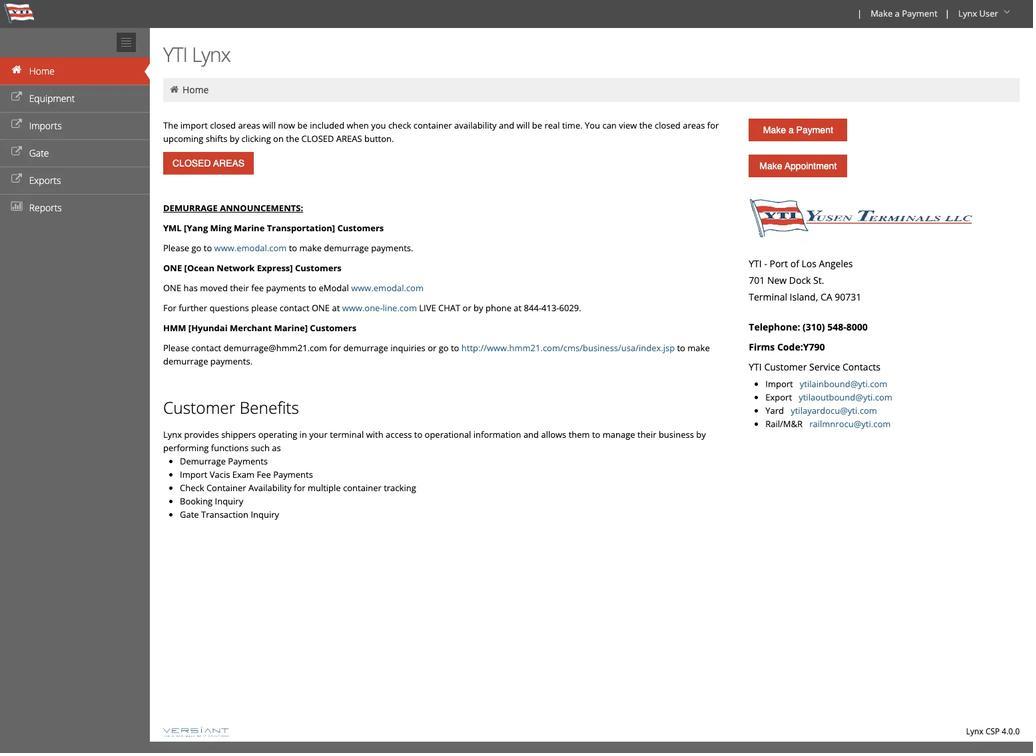 Task type: vqa. For each thing, say whether or not it's contained in the screenshot.


Task type: locate. For each thing, give the bounding box(es) containing it.
payment up appointment
[[797, 125, 834, 135]]

0 vertical spatial yti
[[163, 41, 187, 68]]

0 vertical spatial gate
[[29, 147, 49, 159]]

0 vertical spatial make a payment link
[[865, 0, 943, 28]]

1 vertical spatial one
[[163, 282, 181, 294]]

1 horizontal spatial go
[[439, 342, 449, 354]]

3 external link image from the top
[[10, 175, 23, 184]]

availability
[[454, 119, 497, 131]]

external link image inside exports link
[[10, 175, 23, 184]]

real
[[545, 119, 560, 131]]

1 horizontal spatial customer
[[765, 361, 807, 373]]

and inside "lynx provides shippers operating in your terminal with access to operational information and allows them to manage their business by performing functions such as demurrage payments import vacis exam fee payments check container availability for multiple container tracking booking inquiry gate transaction inquiry"
[[524, 429, 539, 441]]

terminal
[[330, 429, 364, 441]]

1 vertical spatial external link image
[[10, 147, 23, 157]]

external link image inside the gate link
[[10, 147, 23, 157]]

www.emodal.com link down marine
[[214, 242, 287, 254]]

0 horizontal spatial home
[[29, 65, 55, 77]]

2 please from the top
[[163, 342, 189, 354]]

demurrage down "www.one-"
[[343, 342, 388, 354]]

2 horizontal spatial for
[[708, 119, 719, 131]]

equipment
[[29, 92, 75, 105]]

1 horizontal spatial make
[[688, 342, 710, 354]]

please down hmm
[[163, 342, 189, 354]]

please for please contact demurrage@hmm21.com for demurrage inquiries or go to
[[163, 342, 189, 354]]

www.emodal.com link for to make demurrage payments.
[[214, 242, 287, 254]]

www.emodal.com up www.one-line.com "link"
[[351, 282, 424, 294]]

1 vertical spatial their
[[638, 429, 657, 441]]

fee
[[251, 282, 264, 294]]

imports link
[[0, 112, 150, 139]]

8000
[[847, 321, 868, 333]]

one has moved their fee payments to emodal www.emodal.com
[[163, 282, 424, 294]]

2 vertical spatial customers
[[310, 322, 357, 334]]

0 vertical spatial their
[[230, 282, 249, 294]]

make
[[871, 7, 893, 19], [764, 125, 786, 135], [760, 161, 783, 171]]

demurrage down hmm
[[163, 355, 208, 367]]

telephone: (310) 548-8000
[[749, 321, 868, 333]]

container
[[414, 119, 452, 131], [343, 482, 382, 494]]

1 vertical spatial home
[[183, 83, 209, 96]]

customers for one [ocean network express] customers
[[295, 262, 342, 274]]

0 vertical spatial payment
[[903, 7, 938, 19]]

customer down 'firms code:y790'
[[765, 361, 807, 373]]

lynx user
[[959, 7, 999, 19]]

their left fee
[[230, 282, 249, 294]]

1 horizontal spatial by
[[474, 302, 484, 314]]

payment left lynx user
[[903, 7, 938, 19]]

gate down booking
[[180, 509, 199, 521]]

ytilayardocu@yti.com
[[791, 405, 878, 417]]

make down transportation]
[[300, 242, 322, 254]]

yti down firms
[[749, 361, 762, 373]]

manage
[[603, 429, 636, 441]]

exam
[[232, 469, 255, 481]]

make a payment
[[871, 7, 938, 19], [764, 125, 834, 135]]

1 vertical spatial and
[[524, 429, 539, 441]]

yti left - on the right top of page
[[749, 257, 762, 270]]

terminal
[[749, 291, 788, 303]]

1 | from the left
[[858, 7, 863, 19]]

a
[[895, 7, 900, 19], [789, 125, 794, 135]]

one for one [ocean network express] customers
[[163, 262, 182, 274]]

external link image
[[10, 93, 23, 102]]

0 vertical spatial home
[[29, 65, 55, 77]]

1 vertical spatial yti
[[749, 257, 762, 270]]

ytilaoutbound@yti.com
[[799, 391, 893, 403]]

1 vertical spatial payments.
[[210, 355, 253, 367]]

2 vertical spatial yti
[[749, 361, 762, 373]]

2 | from the left
[[946, 7, 950, 19]]

0 vertical spatial and
[[499, 119, 515, 131]]

to inside to make demurrage payments.
[[677, 342, 686, 354]]

or right chat
[[463, 302, 472, 314]]

1 horizontal spatial payments.
[[371, 242, 413, 254]]

home right home image
[[29, 65, 55, 77]]

their right manage
[[638, 429, 657, 441]]

one
[[163, 262, 182, 274], [163, 282, 181, 294], [312, 302, 330, 314]]

customers down "www.one-"
[[310, 322, 357, 334]]

1 areas from the left
[[238, 119, 260, 131]]

contact down one has moved their fee payments to emodal www.emodal.com
[[280, 302, 310, 314]]

closed up shifts
[[210, 119, 236, 131]]

bar chart image
[[10, 202, 23, 211]]

moved
[[200, 282, 228, 294]]

0 vertical spatial external link image
[[10, 120, 23, 129]]

make appointment
[[760, 161, 837, 171]]

be left real
[[532, 119, 543, 131]]

please
[[163, 242, 189, 254], [163, 342, 189, 354]]

payments
[[228, 455, 268, 467], [273, 469, 313, 481]]

availability
[[249, 482, 292, 494]]

import
[[766, 378, 794, 390], [180, 469, 208, 481]]

and left allows
[[524, 429, 539, 441]]

at down emodal
[[332, 302, 340, 314]]

1 vertical spatial make a payment link
[[749, 119, 848, 141]]

please down yml at left
[[163, 242, 189, 254]]

1 at from the left
[[332, 302, 340, 314]]

1 horizontal spatial gate
[[180, 509, 199, 521]]

1 horizontal spatial will
[[517, 119, 530, 131]]

external link image for exports
[[10, 175, 23, 184]]

1 horizontal spatial their
[[638, 429, 657, 441]]

2 at from the left
[[514, 302, 522, 314]]

areas
[[238, 119, 260, 131], [683, 119, 705, 131]]

please for please go to
[[163, 242, 189, 254]]

code:y790
[[778, 341, 825, 353]]

external link image
[[10, 120, 23, 129], [10, 147, 23, 157], [10, 175, 23, 184]]

ytilainbound@yti.com link
[[800, 378, 888, 390]]

hmm
[[163, 322, 186, 334]]

by right business
[[697, 429, 706, 441]]

yti inside yti - port of los angeles 701 new dock st. terminal island, ca 90731
[[749, 257, 762, 270]]

1 horizontal spatial at
[[514, 302, 522, 314]]

emodal
[[319, 282, 349, 294]]

(310)
[[803, 321, 825, 333]]

by right shifts
[[230, 133, 239, 145]]

1 vertical spatial payments
[[273, 469, 313, 481]]

1 horizontal spatial closed
[[655, 119, 681, 131]]

the
[[640, 119, 653, 131], [286, 133, 299, 145]]

1 vertical spatial customers
[[295, 262, 342, 274]]

make left firms
[[688, 342, 710, 354]]

1 horizontal spatial inquiry
[[251, 509, 279, 521]]

one left has
[[163, 282, 181, 294]]

www.one-
[[342, 302, 383, 314]]

now
[[278, 119, 295, 131]]

the right "on" on the top left of the page
[[286, 133, 299, 145]]

user
[[980, 7, 999, 19]]

2 closed from the left
[[655, 119, 681, 131]]

inquiry
[[215, 495, 243, 507], [251, 509, 279, 521]]

make appointment link
[[749, 155, 848, 177]]

0 vertical spatial the
[[640, 119, 653, 131]]

2 be from the left
[[532, 119, 543, 131]]

included
[[310, 119, 345, 131]]

home image
[[169, 85, 180, 94]]

yti for yti - port of los angeles 701 new dock st. terminal island, ca 90731
[[749, 257, 762, 270]]

0 horizontal spatial |
[[858, 7, 863, 19]]

has
[[184, 282, 198, 294]]

1 vertical spatial make
[[688, 342, 710, 354]]

telephone:
[[749, 321, 801, 333]]

demurrage
[[324, 242, 369, 254], [343, 342, 388, 354], [163, 355, 208, 367]]

yti customer service contacts
[[749, 361, 881, 373]]

www.emodal.com link up www.one-line.com "link"
[[351, 282, 424, 294]]

2 areas from the left
[[683, 119, 705, 131]]

with
[[366, 429, 384, 441]]

gate inside "lynx provides shippers operating in your terminal with access to operational information and allows them to manage their business by performing functions such as demurrage payments import vacis exam fee payments check container availability for multiple container tracking booking inquiry gate transaction inquiry"
[[180, 509, 199, 521]]

1 horizontal spatial for
[[330, 342, 341, 354]]

1 horizontal spatial or
[[463, 302, 472, 314]]

0 vertical spatial payments.
[[371, 242, 413, 254]]

gate up exports
[[29, 147, 49, 159]]

by inside 'the import closed areas will now be included when you check container availability and will be real time.  you can view the closed areas for upcoming shifts by clicking on the closed areas button.'
[[230, 133, 239, 145]]

one left [ocean
[[163, 262, 182, 274]]

0 vertical spatial by
[[230, 133, 239, 145]]

make for left make a payment link
[[764, 125, 786, 135]]

lynx
[[959, 7, 978, 19], [192, 41, 230, 68], [163, 429, 182, 441], [967, 726, 984, 737]]

yti up home icon
[[163, 41, 187, 68]]

access
[[386, 429, 412, 441]]

1 horizontal spatial container
[[414, 119, 452, 131]]

their inside "lynx provides shippers operating in your terminal with access to operational information and allows them to manage their business by performing functions such as demurrage payments import vacis exam fee payments check container availability for multiple container tracking booking inquiry gate transaction inquiry"
[[638, 429, 657, 441]]

0 horizontal spatial www.emodal.com link
[[214, 242, 287, 254]]

or right inquiries
[[428, 342, 437, 354]]

0 horizontal spatial areas
[[238, 119, 260, 131]]

0 horizontal spatial container
[[343, 482, 382, 494]]

1 vertical spatial container
[[343, 482, 382, 494]]

by left phone
[[474, 302, 484, 314]]

one [ocean network express] customers
[[163, 262, 342, 274]]

0 horizontal spatial inquiry
[[215, 495, 243, 507]]

time.
[[562, 119, 583, 131]]

1 be from the left
[[298, 119, 308, 131]]

marine]
[[274, 322, 308, 334]]

rail/m&r
[[766, 418, 808, 430]]

make
[[300, 242, 322, 254], [688, 342, 710, 354]]

2 horizontal spatial by
[[697, 429, 706, 441]]

can
[[603, 119, 617, 131]]

go down [yang
[[192, 242, 202, 254]]

announcements:
[[220, 202, 303, 214]]

1 vertical spatial for
[[330, 342, 341, 354]]

2 vertical spatial for
[[294, 482, 306, 494]]

lynx inside "lynx provides shippers operating in your terminal with access to operational information and allows them to manage their business by performing functions such as demurrage payments import vacis exam fee payments check container availability for multiple container tracking booking inquiry gate transaction inquiry"
[[163, 429, 182, 441]]

2 will from the left
[[517, 119, 530, 131]]

0 vertical spatial www.emodal.com link
[[214, 242, 287, 254]]

0 vertical spatial make a payment
[[871, 7, 938, 19]]

1 please from the top
[[163, 242, 189, 254]]

1 vertical spatial www.emodal.com
[[351, 282, 424, 294]]

ytilaoutbound@yti.com link
[[799, 391, 893, 403]]

0 horizontal spatial the
[[286, 133, 299, 145]]

1 external link image from the top
[[10, 120, 23, 129]]

firms code:y790
[[749, 341, 825, 353]]

when
[[347, 119, 369, 131]]

inquiry down availability
[[251, 509, 279, 521]]

areas right view
[[683, 119, 705, 131]]

clicking
[[242, 133, 271, 145]]

customers right transportation]
[[338, 222, 384, 234]]

1 will from the left
[[263, 119, 276, 131]]

customers up emodal
[[295, 262, 342, 274]]

make a payment link
[[865, 0, 943, 28], [749, 119, 848, 141]]

demurrage up emodal
[[324, 242, 369, 254]]

2 vertical spatial external link image
[[10, 175, 23, 184]]

1 horizontal spatial |
[[946, 7, 950, 19]]

import ytilainbound@yti.com
[[766, 378, 888, 390]]

customer up provides
[[163, 397, 235, 419]]

1 horizontal spatial and
[[524, 429, 539, 441]]

0 vertical spatial customer
[[765, 361, 807, 373]]

will up "on" on the top left of the page
[[263, 119, 276, 131]]

[ocean
[[184, 262, 215, 274]]

1 vertical spatial demurrage
[[343, 342, 388, 354]]

and right availability
[[499, 119, 515, 131]]

contact
[[280, 302, 310, 314], [192, 342, 221, 354]]

import inside "lynx provides shippers operating in your terminal with access to operational information and allows them to manage their business by performing functions such as demurrage payments import vacis exam fee payments check container availability for multiple container tracking booking inquiry gate transaction inquiry"
[[180, 469, 208, 481]]

the right view
[[640, 119, 653, 131]]

www.emodal.com down marine
[[214, 242, 287, 254]]

0 horizontal spatial by
[[230, 133, 239, 145]]

by
[[230, 133, 239, 145], [474, 302, 484, 314], [697, 429, 706, 441]]

0 horizontal spatial closed
[[210, 119, 236, 131]]

0 vertical spatial contact
[[280, 302, 310, 314]]

imports
[[29, 119, 62, 132]]

2 external link image from the top
[[10, 147, 23, 157]]

4.0.0
[[1002, 726, 1020, 737]]

1 horizontal spatial make a payment link
[[865, 0, 943, 28]]

payments. up the line.com at the left of the page
[[371, 242, 413, 254]]

None submit
[[163, 152, 254, 175]]

home link up equipment
[[0, 57, 150, 85]]

them
[[569, 429, 590, 441]]

benefits
[[240, 397, 299, 419]]

-
[[765, 257, 768, 270]]

go right inquiries
[[439, 342, 449, 354]]

one down emodal
[[312, 302, 330, 314]]

container left the tracking
[[343, 482, 382, 494]]

make inside to make demurrage payments.
[[688, 342, 710, 354]]

to
[[204, 242, 212, 254], [289, 242, 297, 254], [308, 282, 317, 294], [451, 342, 459, 354], [677, 342, 686, 354], [414, 429, 423, 441], [592, 429, 601, 441]]

0 horizontal spatial www.emodal.com
[[214, 242, 287, 254]]

1 vertical spatial please
[[163, 342, 189, 354]]

import up export
[[766, 378, 794, 390]]

2 vertical spatial make
[[760, 161, 783, 171]]

payments up availability
[[273, 469, 313, 481]]

container right check
[[414, 119, 452, 131]]

versiant image
[[163, 727, 229, 737]]

1 vertical spatial make a payment
[[764, 125, 834, 135]]

closed right view
[[655, 119, 681, 131]]

home right home icon
[[183, 83, 209, 96]]

make for make appointment link
[[760, 161, 783, 171]]

payments. down merchant
[[210, 355, 253, 367]]

1 vertical spatial the
[[286, 133, 299, 145]]

0 vertical spatial one
[[163, 262, 182, 274]]

0 horizontal spatial customer
[[163, 397, 235, 419]]

external link image inside imports "link"
[[10, 120, 23, 129]]

contact down [hyundai
[[192, 342, 221, 354]]

import up check
[[180, 469, 208, 481]]

yti
[[163, 41, 187, 68], [749, 257, 762, 270], [749, 361, 762, 373]]

1 vertical spatial by
[[474, 302, 484, 314]]

ytilayardocu@yti.com link
[[791, 405, 878, 417]]

payments up exam
[[228, 455, 268, 467]]

1 horizontal spatial www.emodal.com
[[351, 282, 424, 294]]

0 horizontal spatial make
[[300, 242, 322, 254]]

0 vertical spatial make
[[300, 242, 322, 254]]

business
[[659, 429, 694, 441]]

provides
[[184, 429, 219, 441]]

2 vertical spatial by
[[697, 429, 706, 441]]

inquiries
[[391, 342, 426, 354]]

1 horizontal spatial import
[[766, 378, 794, 390]]

at left 844-
[[514, 302, 522, 314]]

1 vertical spatial import
[[180, 469, 208, 481]]

0 horizontal spatial payment
[[797, 125, 834, 135]]

0 horizontal spatial at
[[332, 302, 340, 314]]

be right now
[[298, 119, 308, 131]]

container inside 'the import closed areas will now be included when you check container availability and will be real time.  you can view the closed areas for upcoming shifts by clicking on the closed areas button.'
[[414, 119, 452, 131]]

1 vertical spatial make
[[764, 125, 786, 135]]

will left real
[[517, 119, 530, 131]]

areas up clicking
[[238, 119, 260, 131]]

home link right home icon
[[183, 83, 209, 96]]

information
[[474, 429, 522, 441]]

home image
[[10, 65, 23, 75]]

inquiry down container
[[215, 495, 243, 507]]

exports
[[29, 174, 61, 187]]



Task type: describe. For each thing, give the bounding box(es) containing it.
network
[[217, 262, 255, 274]]

angle down image
[[1001, 7, 1014, 17]]

1 horizontal spatial make a payment
[[871, 7, 938, 19]]

of
[[791, 257, 800, 270]]

yml
[[163, 222, 182, 234]]

0 vertical spatial demurrage
[[324, 242, 369, 254]]

customer benefits
[[163, 397, 299, 419]]

payments
[[266, 282, 306, 294]]

0 horizontal spatial their
[[230, 282, 249, 294]]

ytilainbound@yti.com
[[800, 378, 888, 390]]

1 horizontal spatial payment
[[903, 7, 938, 19]]

0 horizontal spatial or
[[428, 342, 437, 354]]

container inside "lynx provides shippers operating in your terminal with access to operational information and allows them to manage their business by performing functions such as demurrage payments import vacis exam fee payments check container availability for multiple container tracking booking inquiry gate transaction inquiry"
[[343, 482, 382, 494]]

check
[[180, 482, 204, 494]]

please
[[251, 302, 278, 314]]

external link image for imports
[[10, 120, 23, 129]]

1 horizontal spatial contact
[[280, 302, 310, 314]]

and inside 'the import closed areas will now be included when you check container availability and will be real time.  you can view the closed areas for upcoming shifts by clicking on the closed areas button.'
[[499, 119, 515, 131]]

1 closed from the left
[[210, 119, 236, 131]]

1 vertical spatial go
[[439, 342, 449, 354]]

demurrage
[[180, 455, 226, 467]]

for inside "lynx provides shippers operating in your terminal with access to operational information and allows them to manage their business by performing functions such as demurrage payments import vacis exam fee payments check container availability for multiple container tracking booking inquiry gate transaction inquiry"
[[294, 482, 306, 494]]

please go to www.emodal.com to make demurrage payments.
[[163, 242, 413, 254]]

lynx for lynx provides shippers operating in your terminal with access to operational information and allows them to manage their business by performing functions such as demurrage payments import vacis exam fee payments check container availability for multiple container tracking booking inquiry gate transaction inquiry
[[163, 429, 182, 441]]

0 vertical spatial a
[[895, 7, 900, 19]]

performing
[[163, 442, 209, 454]]

merchant
[[230, 322, 272, 334]]

allows
[[541, 429, 567, 441]]

multiple
[[308, 482, 341, 494]]

90731
[[835, 291, 862, 303]]

appointment
[[785, 161, 837, 171]]

questions
[[210, 302, 249, 314]]

one for one has moved their fee payments to emodal www.emodal.com
[[163, 282, 181, 294]]

in
[[300, 429, 307, 441]]

line.com
[[383, 302, 417, 314]]

0 vertical spatial import
[[766, 378, 794, 390]]

lynx for lynx csp 4.0.0
[[967, 726, 984, 737]]

los
[[802, 257, 817, 270]]

by inside "lynx provides shippers operating in your terminal with access to operational information and allows them to manage their business by performing functions such as demurrage payments import vacis exam fee payments check container availability for multiple container tracking booking inquiry gate transaction inquiry"
[[697, 429, 706, 441]]

view
[[619, 119, 637, 131]]

1 vertical spatial a
[[789, 125, 794, 135]]

to make demurrage payments.
[[163, 342, 710, 367]]

on
[[273, 133, 284, 145]]

yti for yti customer service contacts
[[749, 361, 762, 373]]

firms
[[749, 341, 775, 353]]

customers for hmm [hyundai merchant marine] customers
[[310, 322, 357, 334]]

shippers
[[221, 429, 256, 441]]

further
[[179, 302, 207, 314]]

angeles
[[819, 257, 853, 270]]

yti for yti lynx
[[163, 41, 187, 68]]

2 vertical spatial one
[[312, 302, 330, 314]]

0 vertical spatial www.emodal.com
[[214, 242, 287, 254]]

1 horizontal spatial the
[[640, 119, 653, 131]]

reports
[[29, 201, 62, 214]]

http://www.hmm21.com/cms/business/usa/index.jsp link
[[462, 342, 675, 354]]

the import closed areas will now be included when you check container availability and will be real time.  you can view the closed areas for upcoming shifts by clicking on the closed areas button.
[[163, 119, 719, 145]]

the
[[163, 119, 178, 131]]

phone
[[486, 302, 512, 314]]

1 horizontal spatial home
[[183, 83, 209, 96]]

lynx provides shippers operating in your terminal with access to operational information and allows them to manage their business by performing functions such as demurrage payments import vacis exam fee payments check container availability for multiple container tracking booking inquiry gate transaction inquiry
[[163, 429, 706, 521]]

ming
[[210, 222, 232, 234]]

port
[[770, 257, 788, 270]]

www.emodal.com link for one has moved their fee payments to emodal www.emodal.com
[[351, 282, 424, 294]]

as
[[272, 442, 281, 454]]

vacis
[[210, 469, 230, 481]]

transaction
[[201, 509, 249, 521]]

demurrage@hmm21.com
[[224, 342, 327, 354]]

[hyundai
[[188, 322, 228, 334]]

0 vertical spatial payments
[[228, 455, 268, 467]]

1 vertical spatial inquiry
[[251, 509, 279, 521]]

functions
[[211, 442, 249, 454]]

you
[[371, 119, 386, 131]]

0 vertical spatial customers
[[338, 222, 384, 234]]

0 vertical spatial or
[[463, 302, 472, 314]]

new
[[768, 274, 787, 287]]

0 vertical spatial go
[[192, 242, 202, 254]]

ca
[[821, 291, 833, 303]]

demurrage announcements:
[[163, 202, 303, 214]]

548-
[[828, 321, 847, 333]]

exports link
[[0, 167, 150, 194]]

yml [yang ming marine transportation] customers
[[163, 222, 384, 234]]

railmnrocu@yti.com link
[[810, 418, 891, 430]]

closed
[[302, 133, 334, 145]]

0 horizontal spatial contact
[[192, 342, 221, 354]]

tracking
[[384, 482, 416, 494]]

1 vertical spatial customer
[[163, 397, 235, 419]]

railmnrocu@yti.com
[[810, 418, 891, 430]]

yti - port of los angeles 701 new dock st. terminal island, ca 90731
[[749, 257, 862, 303]]

express]
[[257, 262, 293, 274]]

dock
[[790, 274, 811, 287]]

you
[[585, 119, 601, 131]]

marine
[[234, 222, 265, 234]]

for inside 'the import closed areas will now be included when you check container availability and will be real time.  you can view the closed areas for upcoming shifts by clicking on the closed areas button.'
[[708, 119, 719, 131]]

payments. inside to make demurrage payments.
[[210, 355, 253, 367]]

413-
[[542, 302, 560, 314]]

www.one-line.com link
[[342, 302, 417, 314]]

external link image for gate
[[10, 147, 23, 157]]

0 horizontal spatial home link
[[0, 57, 150, 85]]

0 horizontal spatial make a payment
[[764, 125, 834, 135]]

0 vertical spatial inquiry
[[215, 495, 243, 507]]

1 vertical spatial payment
[[797, 125, 834, 135]]

for
[[163, 302, 177, 314]]

hmm [hyundai merchant marine] customers
[[163, 322, 357, 334]]

demurrage inside to make demurrage payments.
[[163, 355, 208, 367]]

0 vertical spatial make
[[871, 7, 893, 19]]

csp
[[986, 726, 1000, 737]]

lynx for lynx user
[[959, 7, 978, 19]]

reports link
[[0, 194, 150, 221]]

1 horizontal spatial payments
[[273, 469, 313, 481]]

0 horizontal spatial gate
[[29, 147, 49, 159]]

equipment link
[[0, 85, 150, 112]]

chat
[[439, 302, 461, 314]]

0 horizontal spatial make a payment link
[[749, 119, 848, 141]]

1 horizontal spatial home link
[[183, 83, 209, 96]]

button.
[[365, 133, 394, 145]]

booking
[[180, 495, 213, 507]]

upcoming
[[163, 133, 203, 145]]

st.
[[814, 274, 825, 287]]

transportation]
[[267, 222, 335, 234]]

operational
[[425, 429, 471, 441]]



